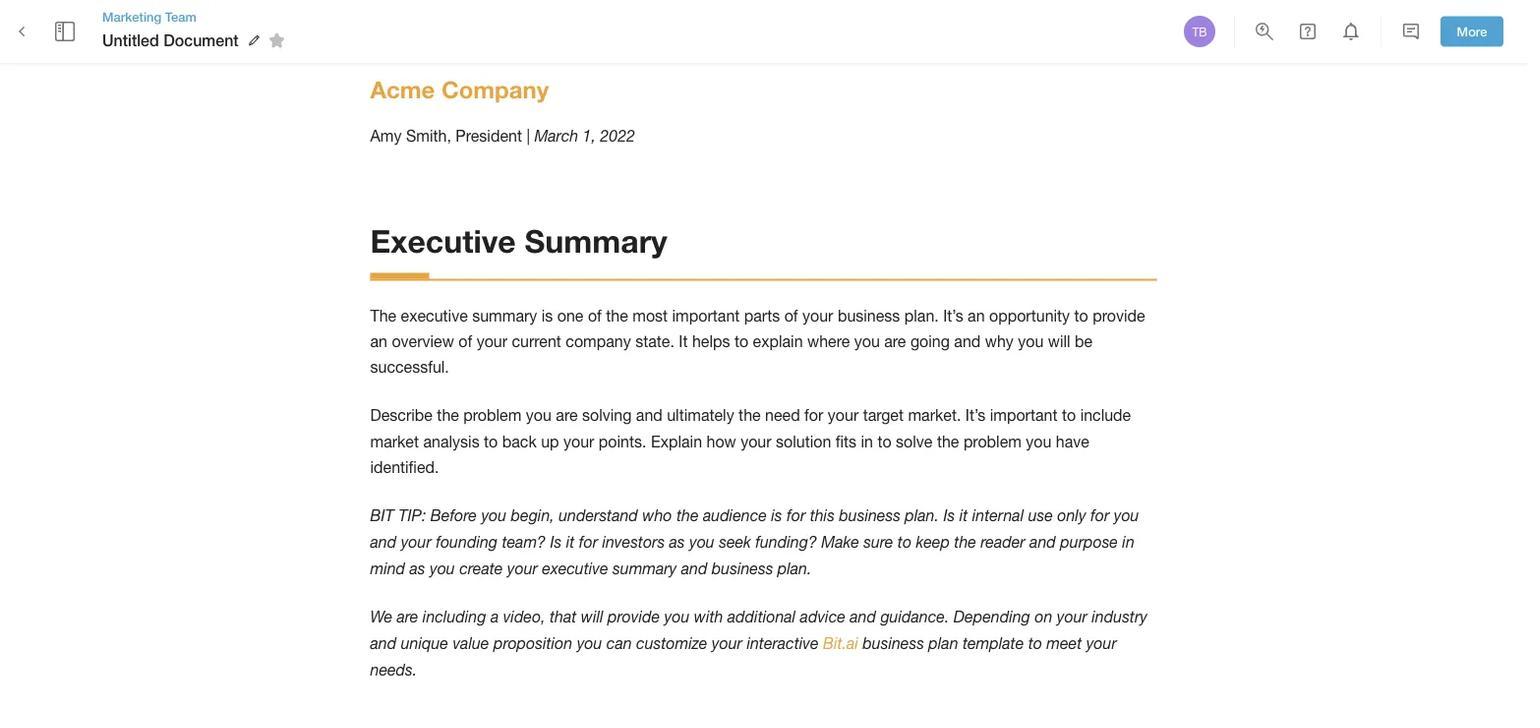 Task type: locate. For each thing, give the bounding box(es) containing it.
0 vertical spatial an
[[968, 307, 985, 325]]

0 vertical spatial provide
[[1093, 307, 1145, 325]]

the
[[370, 307, 397, 325]]

0 vertical spatial it's
[[943, 307, 963, 325]]

business inside business plan template to meet your needs.
[[863, 634, 924, 653]]

1 horizontal spatial are
[[556, 407, 578, 425]]

0 vertical spatial executive
[[401, 307, 468, 325]]

the down market.
[[937, 433, 959, 451]]

1 vertical spatial in
[[1123, 533, 1135, 552]]

1 horizontal spatial problem
[[964, 433, 1022, 451]]

in inside describe the problem you are solving and ultimately the need for your target market. it's important to include market analysis to back up your points. explain how your solution fits in to solve the problem you have identified.
[[861, 433, 873, 451]]

and
[[954, 333, 981, 351], [636, 407, 663, 425], [370, 533, 397, 552], [1030, 533, 1056, 552], [681, 559, 708, 578], [850, 608, 876, 627], [370, 634, 397, 653]]

plan. inside the executive summary is one of the most important parts of your business plan. it's an opportunity to provide an overview of your current company state. it helps to explain where you are going and why you will be successful.
[[905, 307, 939, 325]]

1 horizontal spatial important
[[990, 407, 1058, 425]]

provide right opportunity
[[1093, 307, 1145, 325]]

you down opportunity
[[1018, 333, 1044, 351]]

0 horizontal spatial an
[[370, 333, 387, 351]]

are left going
[[884, 333, 906, 351]]

executive up that at the left bottom
[[542, 559, 608, 578]]

on
[[1035, 608, 1053, 627]]

summary inside the executive summary is one of the most important parts of your business plan. it's an opportunity to provide an overview of your current company state. it helps to explain where you are going and why you will be successful.
[[472, 307, 537, 325]]

0 vertical spatial in
[[861, 433, 873, 451]]

seek
[[719, 533, 751, 552]]

team
[[165, 9, 197, 24]]

1 vertical spatial it
[[566, 533, 575, 552]]

1 vertical spatial summary
[[613, 559, 677, 578]]

is left 'one'
[[542, 307, 553, 325]]

1 vertical spatial as
[[410, 559, 425, 578]]

provide
[[1093, 307, 1145, 325], [608, 608, 660, 627]]

|
[[527, 127, 530, 145]]

market
[[370, 433, 419, 451]]

important up helps
[[672, 307, 740, 325]]

will
[[1048, 333, 1071, 351], [581, 608, 603, 627]]

needs.
[[370, 661, 417, 680]]

and inside describe the problem you are solving and ultimately the need for your target market. it's important to include market analysis to back up your points. explain how your solution fits in to solve the problem you have identified.
[[636, 407, 663, 425]]

provide up can
[[608, 608, 660, 627]]

is up "keep"
[[944, 507, 955, 525]]

problem
[[464, 407, 522, 425], [964, 433, 1022, 451]]

of right parts
[[785, 307, 798, 325]]

proposition
[[494, 634, 573, 653]]

internal
[[972, 507, 1024, 525]]

untitled document
[[102, 31, 239, 50]]

0 vertical spatial problem
[[464, 407, 522, 425]]

for right only
[[1091, 507, 1110, 525]]

advice
[[800, 608, 846, 627]]

the up company
[[606, 307, 628, 325]]

document
[[163, 31, 239, 50]]

the inside the executive summary is one of the most important parts of your business plan. it's an opportunity to provide an overview of your current company state. it helps to explain where you are going and why you will be successful.
[[606, 307, 628, 325]]

0 horizontal spatial provide
[[608, 608, 660, 627]]

interactive
[[747, 634, 819, 653]]

you up the purpose
[[1114, 507, 1139, 525]]

is up "funding?"
[[771, 507, 782, 525]]

0 horizontal spatial summary
[[472, 307, 537, 325]]

will left the be
[[1048, 333, 1071, 351]]

reader
[[981, 533, 1025, 552]]

your down industry
[[1086, 634, 1117, 653]]

most
[[633, 307, 668, 325]]

for inside describe the problem you are solving and ultimately the need for your target market. it's important to include market analysis to back up your points. explain how your solution fits in to solve the problem you have identified.
[[805, 407, 824, 425]]

1 vertical spatial is
[[550, 533, 562, 552]]

1 vertical spatial important
[[990, 407, 1058, 425]]

have
[[1056, 433, 1090, 451]]

it's inside the executive summary is one of the most important parts of your business plan. it's an opportunity to provide an overview of your current company state. it helps to explain where you are going and why you will be successful.
[[943, 307, 963, 325]]

2 horizontal spatial are
[[884, 333, 906, 351]]

0 horizontal spatial it
[[566, 533, 575, 552]]

and inside the executive summary is one of the most important parts of your business plan. it's an opportunity to provide an overview of your current company state. it helps to explain where you are going and why you will be successful.
[[954, 333, 981, 351]]

bit tip: before you begin, understand who the audience is for this business plan. is it internal use only for you and your founding team? is it for investors as you seek funding? make sure to keep the reader and purpose in mind as you create your executive summary and business plan.
[[370, 507, 1144, 578]]

to right sure
[[898, 533, 912, 552]]

0 vertical spatial summary
[[472, 307, 537, 325]]

of right 'one'
[[588, 307, 602, 325]]

it's for an
[[943, 307, 963, 325]]

as right mind
[[410, 559, 425, 578]]

plan. up going
[[905, 307, 939, 325]]

0 horizontal spatial is
[[542, 307, 553, 325]]

it's up going
[[943, 307, 963, 325]]

and left why
[[954, 333, 981, 351]]

0 horizontal spatial important
[[672, 307, 740, 325]]

as down 'who'
[[669, 533, 685, 552]]

1 horizontal spatial is
[[771, 507, 782, 525]]

0 horizontal spatial are
[[397, 608, 418, 627]]

it
[[960, 507, 968, 525], [566, 533, 575, 552]]

going
[[911, 333, 950, 351]]

are up up
[[556, 407, 578, 425]]

1 horizontal spatial summary
[[613, 559, 677, 578]]

0 horizontal spatial in
[[861, 433, 873, 451]]

with
[[694, 608, 723, 627]]

parts
[[744, 307, 780, 325]]

1 horizontal spatial is
[[944, 507, 955, 525]]

summary down investors
[[613, 559, 677, 578]]

and up bit.ai link
[[850, 608, 876, 627]]

it left internal
[[960, 507, 968, 525]]

1 vertical spatial executive
[[542, 559, 608, 578]]

1 vertical spatial plan.
[[905, 507, 939, 525]]

1 vertical spatial are
[[556, 407, 578, 425]]

this
[[810, 507, 835, 525]]

and down the use
[[1030, 533, 1056, 552]]

your down team?
[[507, 559, 538, 578]]

you right where
[[854, 333, 880, 351]]

important
[[672, 307, 740, 325], [990, 407, 1058, 425]]

0 vertical spatial important
[[672, 307, 740, 325]]

executive summary
[[370, 222, 668, 260]]

successful.
[[370, 359, 449, 377]]

in right the purpose
[[1123, 533, 1135, 552]]

to inside business plan template to meet your needs.
[[1028, 634, 1042, 653]]

executive up overview
[[401, 307, 468, 325]]

are right we
[[397, 608, 418, 627]]

founding
[[436, 533, 498, 552]]

to right helps
[[735, 333, 749, 351]]

is
[[944, 507, 955, 525], [550, 533, 562, 552]]

it's right market.
[[966, 407, 986, 425]]

business
[[838, 307, 900, 325], [839, 507, 901, 525], [712, 559, 773, 578], [863, 634, 924, 653]]

is right team?
[[550, 533, 562, 552]]

executive
[[401, 307, 468, 325], [542, 559, 608, 578]]

explain
[[753, 333, 803, 351]]

0 vertical spatial plan.
[[905, 307, 939, 325]]

of
[[588, 307, 602, 325], [785, 307, 798, 325], [459, 333, 472, 351]]

0 vertical spatial as
[[669, 533, 685, 552]]

executive
[[370, 222, 516, 260]]

will right that at the left bottom
[[581, 608, 603, 627]]

bit.ai link
[[823, 634, 858, 653]]

plan. down "funding?"
[[778, 559, 812, 578]]

provide inside we are including a video, that will provide you with additional advice and guidance. depending on your industry and unique value proposition you can customize your interactive
[[608, 608, 660, 627]]

the up "analysis"
[[437, 407, 459, 425]]

for up solution
[[805, 407, 824, 425]]

summary
[[472, 307, 537, 325], [613, 559, 677, 578]]

0 horizontal spatial is
[[550, 533, 562, 552]]

your
[[803, 307, 833, 325], [477, 333, 508, 351], [828, 407, 859, 425], [564, 433, 594, 451], [741, 433, 772, 451], [401, 533, 432, 552], [507, 559, 538, 578], [1057, 608, 1088, 627], [712, 634, 743, 653], [1086, 634, 1117, 653]]

can
[[607, 634, 632, 653]]

to
[[1075, 307, 1089, 325], [735, 333, 749, 351], [1062, 407, 1076, 425], [484, 433, 498, 451], [878, 433, 892, 451], [898, 533, 912, 552], [1028, 634, 1042, 653]]

for left this on the right of the page
[[787, 507, 806, 525]]

business plan template to meet your needs.
[[370, 634, 1121, 680]]

0 vertical spatial are
[[884, 333, 906, 351]]

business up where
[[838, 307, 900, 325]]

an
[[968, 307, 985, 325], [370, 333, 387, 351]]

0 vertical spatial is
[[944, 507, 955, 525]]

purpose
[[1060, 533, 1118, 552]]

problem up back
[[464, 407, 522, 425]]

1 vertical spatial it's
[[966, 407, 986, 425]]

1 vertical spatial is
[[771, 507, 782, 525]]

0 horizontal spatial it's
[[943, 307, 963, 325]]

0 vertical spatial will
[[1048, 333, 1071, 351]]

summary up current in the top left of the page
[[472, 307, 537, 325]]

the left need
[[739, 407, 761, 425]]

2 vertical spatial are
[[397, 608, 418, 627]]

problem up internal
[[964, 433, 1022, 451]]

0 horizontal spatial executive
[[401, 307, 468, 325]]

it's inside describe the problem you are solving and ultimately the need for your target market. it's important to include market analysis to back up your points. explain how your solution fits in to solve the problem you have identified.
[[966, 407, 986, 425]]

0 horizontal spatial will
[[581, 608, 603, 627]]

tb button
[[1181, 13, 1219, 50]]

is
[[542, 307, 553, 325], [771, 507, 782, 525]]

important up have
[[990, 407, 1058, 425]]

you down founding
[[430, 559, 455, 578]]

business down seek
[[712, 559, 773, 578]]

tb
[[1192, 25, 1207, 38]]

in inside bit tip: before you begin, understand who the audience is for this business plan. is it internal use only for you and your founding team? is it for investors as you seek funding? make sure to keep the reader and purpose in mind as you create your executive summary and business plan.
[[1123, 533, 1135, 552]]

an down the on the top left of the page
[[370, 333, 387, 351]]

of right overview
[[459, 333, 472, 351]]

it down understand
[[566, 533, 575, 552]]

favorite image
[[265, 29, 289, 52]]

amy smith, president | march 1, 2022
[[370, 126, 635, 145]]

explain
[[651, 433, 702, 451]]

acme company
[[370, 75, 549, 103]]

we
[[370, 608, 392, 627]]

and up with
[[681, 559, 708, 578]]

are
[[884, 333, 906, 351], [556, 407, 578, 425], [397, 608, 418, 627]]

1 horizontal spatial provide
[[1093, 307, 1145, 325]]

in right fits at the right bottom of the page
[[861, 433, 873, 451]]

business down guidance.
[[863, 634, 924, 653]]

an left opportunity
[[968, 307, 985, 325]]

it's
[[943, 307, 963, 325], [966, 407, 986, 425]]

0 vertical spatial is
[[542, 307, 553, 325]]

plan. for it's
[[905, 307, 939, 325]]

and up points.
[[636, 407, 663, 425]]

as
[[669, 533, 685, 552], [410, 559, 425, 578]]

to up the be
[[1075, 307, 1089, 325]]

1 horizontal spatial in
[[1123, 533, 1135, 552]]

1 horizontal spatial will
[[1048, 333, 1071, 351]]

company
[[442, 75, 549, 103]]

1 vertical spatial provide
[[608, 608, 660, 627]]

to down on
[[1028, 634, 1042, 653]]

1 horizontal spatial it's
[[966, 407, 986, 425]]

your inside business plan template to meet your needs.
[[1086, 634, 1117, 653]]

1 vertical spatial will
[[581, 608, 603, 627]]

1 horizontal spatial it
[[960, 507, 968, 525]]

1 horizontal spatial executive
[[542, 559, 608, 578]]

plan. up "keep"
[[905, 507, 939, 525]]

begin,
[[511, 507, 554, 525]]

1 vertical spatial an
[[370, 333, 387, 351]]

you left seek
[[689, 533, 715, 552]]



Task type: vqa. For each thing, say whether or not it's contained in the screenshot.
guidance.
yes



Task type: describe. For each thing, give the bounding box(es) containing it.
important inside the executive summary is one of the most important parts of your business plan. it's an opportunity to provide an overview of your current company state. it helps to explain where you are going and why you will be successful.
[[672, 307, 740, 325]]

1 horizontal spatial of
[[588, 307, 602, 325]]

industry
[[1092, 608, 1148, 627]]

0 horizontal spatial as
[[410, 559, 425, 578]]

depending
[[954, 608, 1031, 627]]

your up where
[[803, 307, 833, 325]]

summary inside bit tip: before you begin, understand who the audience is for this business plan. is it internal use only for you and your founding team? is it for investors as you seek funding? make sure to keep the reader and purpose in mind as you create your executive summary and business plan.
[[613, 559, 677, 578]]

be
[[1075, 333, 1093, 351]]

video,
[[503, 608, 545, 627]]

2 horizontal spatial of
[[785, 307, 798, 325]]

provide inside the executive summary is one of the most important parts of your business plan. it's an opportunity to provide an overview of your current company state. it helps to explain where you are going and why you will be successful.
[[1093, 307, 1145, 325]]

before
[[431, 507, 477, 525]]

are inside we are including a video, that will provide you with additional advice and guidance. depending on your industry and unique value proposition you can customize your interactive
[[397, 608, 418, 627]]

are inside the executive summary is one of the most important parts of your business plan. it's an opportunity to provide an overview of your current company state. it helps to explain where you are going and why you will be successful.
[[884, 333, 906, 351]]

identified.
[[370, 459, 439, 477]]

amy
[[370, 127, 402, 145]]

only
[[1058, 507, 1086, 525]]

your down tip:
[[401, 533, 432, 552]]

value
[[453, 634, 489, 653]]

who
[[643, 507, 672, 525]]

current
[[512, 333, 561, 351]]

create
[[459, 559, 503, 578]]

marketing team
[[102, 9, 197, 24]]

points.
[[599, 433, 647, 451]]

target
[[863, 407, 904, 425]]

up
[[541, 433, 559, 451]]

will inside we are including a video, that will provide you with additional advice and guidance. depending on your industry and unique value proposition you can customize your interactive
[[581, 608, 603, 627]]

more
[[1457, 24, 1487, 39]]

executive inside the executive summary is one of the most important parts of your business plan. it's an opportunity to provide an overview of your current company state. it helps to explain where you are going and why you will be successful.
[[401, 307, 468, 325]]

executive inside bit tip: before you begin, understand who the audience is for this business plan. is it internal use only for you and your founding team? is it for investors as you seek funding? make sure to keep the reader and purpose in mind as you create your executive summary and business plan.
[[542, 559, 608, 578]]

smith,
[[406, 127, 451, 145]]

solving
[[582, 407, 632, 425]]

the executive summary is one of the most important parts of your business plan. it's an opportunity to provide an overview of your current company state. it helps to explain where you are going and why you will be successful.
[[370, 307, 1150, 377]]

template
[[963, 634, 1024, 653]]

ultimately
[[667, 407, 734, 425]]

business up sure
[[839, 507, 901, 525]]

acme
[[370, 75, 435, 103]]

why
[[985, 333, 1014, 351]]

solve
[[896, 433, 933, 451]]

0 horizontal spatial problem
[[464, 407, 522, 425]]

you left can
[[577, 634, 602, 653]]

your right up
[[564, 433, 594, 451]]

2022
[[600, 126, 635, 145]]

0 vertical spatial it
[[960, 507, 968, 525]]

your left current in the top left of the page
[[477, 333, 508, 351]]

bit.ai
[[823, 634, 858, 653]]

state. it
[[636, 333, 688, 351]]

audience
[[703, 507, 767, 525]]

marketing team link
[[102, 8, 292, 26]]

include
[[1081, 407, 1131, 425]]

more button
[[1441, 16, 1504, 47]]

a
[[491, 608, 499, 627]]

to left back
[[484, 433, 498, 451]]

to up have
[[1062, 407, 1076, 425]]

team?
[[502, 533, 546, 552]]

use
[[1028, 507, 1053, 525]]

1 horizontal spatial an
[[968, 307, 985, 325]]

helps
[[692, 333, 730, 351]]

is inside the executive summary is one of the most important parts of your business plan. it's an opportunity to provide an overview of your current company state. it helps to explain where you are going and why you will be successful.
[[542, 307, 553, 325]]

bit
[[370, 507, 394, 525]]

additional
[[728, 608, 796, 627]]

0 horizontal spatial of
[[459, 333, 472, 351]]

you up up
[[526, 407, 552, 425]]

your up fits at the right bottom of the page
[[828, 407, 859, 425]]

for down understand
[[579, 533, 598, 552]]

customize
[[636, 634, 708, 653]]

back
[[502, 433, 537, 451]]

will inside the executive summary is one of the most important parts of your business plan. it's an opportunity to provide an overview of your current company state. it helps to explain where you are going and why you will be successful.
[[1048, 333, 1071, 351]]

untitled
[[102, 31, 159, 50]]

mind
[[370, 559, 405, 578]]

analysis
[[423, 433, 480, 451]]

we are including a video, that will provide you with additional advice and guidance. depending on your industry and unique value proposition you can customize your interactive
[[370, 608, 1152, 653]]

marketing
[[102, 9, 161, 24]]

is inside bit tip: before you begin, understand who the audience is for this business plan. is it internal use only for you and your founding team? is it for investors as you seek funding? make sure to keep the reader and purpose in mind as you create your executive summary and business plan.
[[771, 507, 782, 525]]

it's for important
[[966, 407, 986, 425]]

1 horizontal spatial as
[[669, 533, 685, 552]]

overview
[[392, 333, 454, 351]]

and down bit
[[370, 533, 397, 552]]

the right 'who'
[[677, 507, 699, 525]]

2 vertical spatial plan.
[[778, 559, 812, 578]]

understand
[[559, 507, 638, 525]]

including
[[423, 608, 486, 627]]

your up 'meet'
[[1057, 608, 1088, 627]]

investors
[[602, 533, 665, 552]]

funding?
[[756, 533, 817, 552]]

solution
[[776, 433, 831, 451]]

1,
[[583, 126, 596, 145]]

where
[[807, 333, 850, 351]]

meet
[[1047, 634, 1082, 653]]

you up customize
[[664, 608, 690, 627]]

opportunity
[[989, 307, 1070, 325]]

to inside bit tip: before you begin, understand who the audience is for this business plan. is it internal use only for you and your founding team? is it for investors as you seek funding? make sure to keep the reader and purpose in mind as you create your executive summary and business plan.
[[898, 533, 912, 552]]

to down the target on the right bottom
[[878, 433, 892, 451]]

plan
[[929, 634, 958, 653]]

market.
[[908, 407, 961, 425]]

the right "keep"
[[954, 533, 977, 552]]

are inside describe the problem you are solving and ultimately the need for your target market. it's important to include market analysis to back up your points. explain how your solution fits in to solve the problem you have identified.
[[556, 407, 578, 425]]

you left have
[[1026, 433, 1052, 451]]

that
[[550, 608, 577, 627]]

need
[[765, 407, 800, 425]]

summary
[[525, 222, 668, 260]]

guidance.
[[881, 608, 949, 627]]

tip:
[[399, 507, 426, 525]]

your right how
[[741, 433, 772, 451]]

you up founding
[[481, 507, 507, 525]]

president
[[456, 127, 522, 145]]

important inside describe the problem you are solving and ultimately the need for your target market. it's important to include market analysis to back up your points. explain how your solution fits in to solve the problem you have identified.
[[990, 407, 1058, 425]]

describe the problem you are solving and ultimately the need for your target market. it's important to include market analysis to back up your points. explain how your solution fits in to solve the problem you have identified.
[[370, 407, 1136, 477]]

plan. for is
[[905, 507, 939, 525]]

business inside the executive summary is one of the most important parts of your business plan. it's an opportunity to provide an overview of your current company state. it helps to explain where you are going and why you will be successful.
[[838, 307, 900, 325]]

and down we
[[370, 634, 397, 653]]

1 vertical spatial problem
[[964, 433, 1022, 451]]

unique
[[401, 634, 448, 653]]

fits
[[836, 433, 857, 451]]

sure
[[864, 533, 893, 552]]

your down with
[[712, 634, 743, 653]]

keep
[[916, 533, 950, 552]]

company
[[566, 333, 631, 351]]



